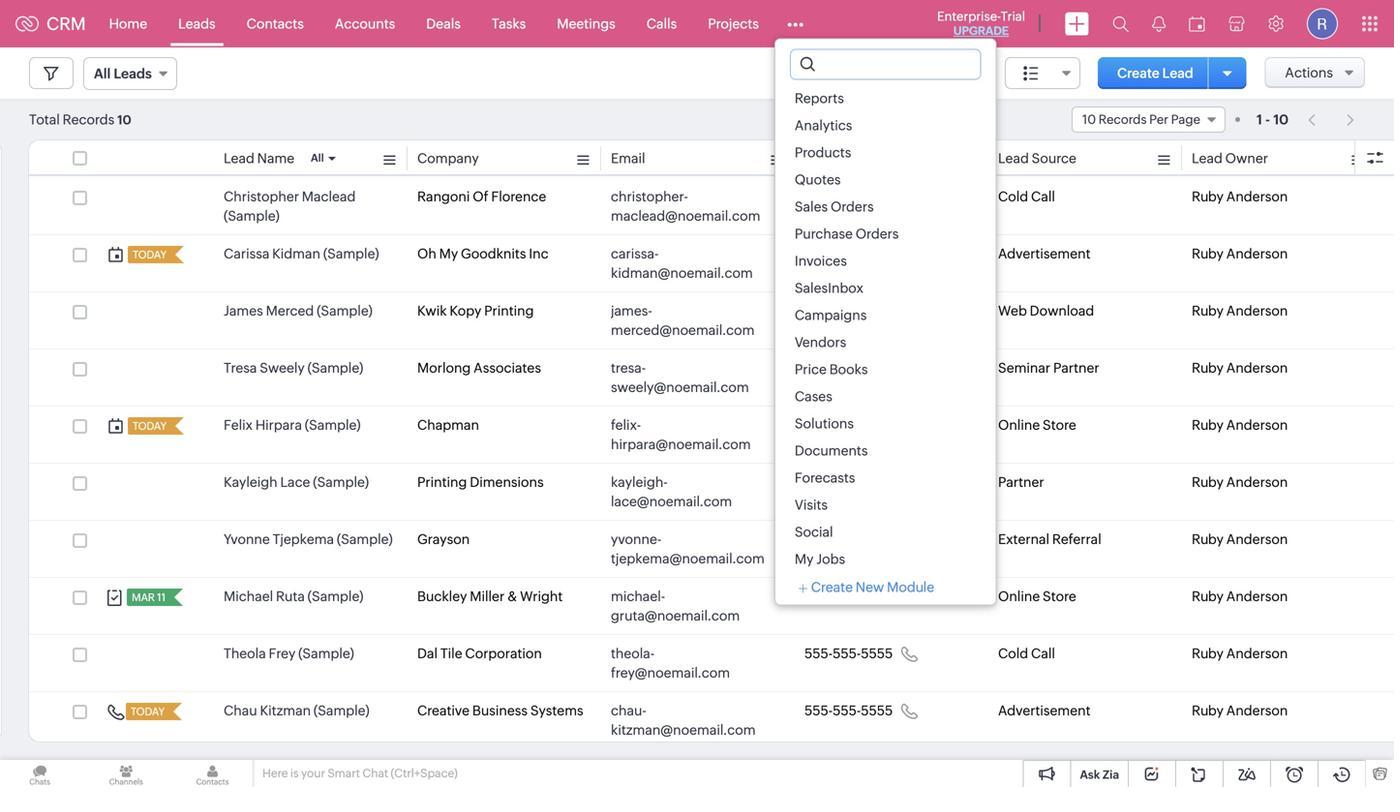 Task type: vqa. For each thing, say whether or not it's contained in the screenshot.


Task type: describe. For each thing, give the bounding box(es) containing it.
advertisement for chau- kitzman@noemail.com
[[999, 703, 1091, 719]]

maclead
[[302, 189, 356, 204]]

today link for carissa
[[128, 246, 169, 263]]

5555 for tresa- sweely@noemail.com
[[861, 360, 893, 376]]

call for christopher- maclead@noemail.com
[[1032, 189, 1056, 204]]

page
[[1172, 112, 1201, 127]]

cold for theola- frey@noemail.com
[[999, 646, 1029, 662]]

calls link
[[631, 0, 693, 47]]

deals link
[[411, 0, 476, 47]]

michael-
[[611, 589, 666, 604]]

anderson for tresa- sweely@noemail.com
[[1227, 360, 1289, 376]]

signals image
[[1153, 15, 1166, 32]]

store for michael- gruta@noemail.com
[[1043, 589, 1077, 604]]

tresa sweely (sample) link
[[224, 358, 364, 378]]

ruby for james- merced@noemail.com
[[1192, 303, 1224, 319]]

felix hirpara (sample)
[[224, 417, 361, 433]]

lead for lead source
[[999, 151, 1030, 166]]

merced@noemail.com
[[611, 323, 755, 338]]

leads inside all leads field
[[114, 66, 152, 81]]

accounts
[[335, 16, 396, 31]]

kayleigh lace (sample) link
[[224, 473, 369, 492]]

profile element
[[1296, 0, 1350, 47]]

tresa- sweely@noemail.com
[[611, 360, 749, 395]]

ask zia
[[1081, 769, 1120, 782]]

555-555-5555 for chau- kitzman@noemail.com
[[805, 703, 893, 719]]

5555 for chau- kitzman@noemail.com
[[861, 703, 893, 719]]

cases
[[795, 389, 833, 404]]

ruby anderson for chau- kitzman@noemail.com
[[1192, 703, 1289, 719]]

anderson for yvonne- tjepkema@noemail.com
[[1227, 532, 1289, 547]]

records for total
[[63, 112, 115, 127]]

orders for sales orders
[[831, 199, 874, 215]]

create for create new module
[[811, 580, 853, 595]]

cold for christopher- maclead@noemail.com
[[999, 189, 1029, 204]]

carissa
[[224, 246, 270, 262]]

dimensions
[[470, 475, 544, 490]]

felix- hirpara@noemail.com link
[[611, 416, 766, 454]]

james
[[224, 303, 263, 319]]

chau
[[224, 703, 257, 719]]

campaigns
[[795, 308, 867, 323]]

555-555-5555 for tresa- sweely@noemail.com
[[805, 360, 893, 376]]

555-555-5555 for theola- frey@noemail.com
[[805, 646, 893, 662]]

1 horizontal spatial my
[[795, 552, 814, 567]]

ruby for felix- hirpara@noemail.com
[[1192, 417, 1224, 433]]

christopher
[[224, 189, 299, 204]]

sweely
[[260, 360, 305, 376]]

anderson for james- merced@noemail.com
[[1227, 303, 1289, 319]]

invoices
[[795, 253, 847, 269]]

profile image
[[1308, 8, 1339, 39]]

buckley miller & wright
[[417, 589, 563, 604]]

ruby anderson for michael- gruta@noemail.com
[[1192, 589, 1289, 604]]

sweely@noemail.com
[[611, 380, 749, 395]]

ruby anderson for james- merced@noemail.com
[[1192, 303, 1289, 319]]

5555 for james- merced@noemail.com
[[861, 303, 893, 319]]

lace@noemail.com
[[611, 494, 732, 510]]

total records 10
[[29, 112, 132, 127]]

(sample) for theola frey (sample)
[[298, 646, 354, 662]]

visits link
[[776, 492, 996, 519]]

purchase orders
[[795, 226, 899, 242]]

create lead
[[1118, 65, 1194, 81]]

products link
[[776, 139, 996, 166]]

advertisement for carissa- kidman@noemail.com
[[999, 246, 1091, 262]]

christopher- maclead@noemail.com link
[[611, 187, 766, 226]]

per
[[1150, 112, 1169, 127]]

(sample) for yvonne tjepkema (sample)
[[337, 532, 393, 547]]

5555 for carissa- kidman@noemail.com
[[861, 246, 893, 262]]

cases link
[[776, 383, 996, 410]]

store for felix- hirpara@noemail.com
[[1043, 417, 1077, 433]]

smart
[[328, 767, 360, 780]]

cold call for theola- frey@noemail.com
[[999, 646, 1056, 662]]

my jobs
[[795, 552, 846, 567]]

theola- frey@noemail.com
[[611, 646, 730, 681]]

sales orders link
[[776, 193, 996, 220]]

lead inside create lead button
[[1163, 65, 1194, 81]]

reports
[[795, 91, 845, 106]]

555-555-5555 for michael- gruta@noemail.com
[[805, 589, 893, 604]]

5555 for felix- hirpara@noemail.com
[[861, 417, 893, 433]]

555-555-5555 for james- merced@noemail.com
[[805, 303, 893, 319]]

salesinbox link
[[776, 275, 996, 302]]

(sample) for tresa sweely (sample)
[[308, 360, 364, 376]]

5555 for michael- gruta@noemail.com
[[861, 589, 893, 604]]

purchase
[[795, 226, 853, 242]]

wright
[[520, 589, 563, 604]]

kayleigh- lace@noemail.com
[[611, 475, 732, 510]]

10 inside field
[[1083, 112, 1097, 127]]

quotes link
[[776, 166, 996, 193]]

1
[[1257, 112, 1263, 127]]

documents link
[[776, 437, 996, 464]]

ruby anderson for christopher- maclead@noemail.com
[[1192, 189, 1289, 204]]

channels image
[[86, 760, 166, 788]]

row group containing christopher maclead (sample)
[[29, 178, 1395, 750]]

ruby for michael- gruta@noemail.com
[[1192, 589, 1224, 604]]

calendar image
[[1190, 16, 1206, 31]]

today for carissa kidman (sample)
[[133, 249, 167, 261]]

tile
[[441, 646, 463, 662]]

forecasts
[[795, 470, 856, 486]]

ruby for theola- frey@noemail.com
[[1192, 646, 1224, 662]]

555-555-5555 for carissa- kidman@noemail.com
[[805, 246, 893, 262]]

create lead button
[[1098, 57, 1213, 89]]

kayleigh
[[224, 475, 278, 490]]

grayson
[[417, 532, 470, 547]]

module
[[887, 580, 935, 595]]

anderson for carissa- kidman@noemail.com
[[1227, 246, 1289, 262]]

social
[[795, 525, 834, 540]]

1 vertical spatial partner
[[999, 475, 1045, 490]]

records for 10
[[1099, 112, 1147, 127]]

cold call for christopher- maclead@noemail.com
[[999, 189, 1056, 204]]

ruby for carissa- kidman@noemail.com
[[1192, 246, 1224, 262]]

business
[[473, 703, 528, 719]]

kayleigh- lace@noemail.com link
[[611, 473, 766, 511]]

tasks
[[492, 16, 526, 31]]

web download
[[999, 303, 1095, 319]]

(sample) for kayleigh lace (sample)
[[313, 475, 369, 490]]

tjepkema
[[273, 532, 334, 547]]

projects link
[[693, 0, 775, 47]]

creative business systems
[[417, 703, 584, 719]]

external
[[999, 532, 1050, 547]]

rangoni of florence
[[417, 189, 547, 204]]

home link
[[94, 0, 163, 47]]

deals
[[427, 16, 461, 31]]

10 for total records 10
[[117, 113, 132, 127]]

create new module link
[[798, 580, 935, 595]]

5555 for theola- frey@noemail.com
[[861, 646, 893, 662]]

my jobs link
[[776, 546, 996, 573]]

online for michael- gruta@noemail.com
[[999, 589, 1041, 604]]

christopher-
[[611, 189, 689, 204]]

enterprise-trial upgrade
[[938, 9, 1026, 37]]

chats image
[[0, 760, 80, 788]]

kwik kopy printing
[[417, 303, 534, 319]]

online store for michael- gruta@noemail.com
[[999, 589, 1077, 604]]

kopy
[[450, 303, 482, 319]]

1 vertical spatial printing
[[417, 475, 467, 490]]

analytics
[[795, 118, 853, 133]]

Other Modules field
[[775, 8, 816, 39]]

download
[[1030, 303, 1095, 319]]

555-555-5555 for kayleigh- lace@noemail.com
[[805, 475, 893, 490]]

kitzman@noemail.com
[[611, 723, 756, 738]]

lead for lead owner
[[1192, 151, 1223, 166]]

visits
[[795, 497, 828, 513]]

555-555-5555 for yvonne- tjepkema@noemail.com
[[805, 532, 893, 547]]

new
[[856, 580, 885, 595]]

logo image
[[15, 16, 39, 31]]

lead source
[[999, 151, 1077, 166]]

10 Records Per Page field
[[1072, 107, 1226, 133]]

lace
[[280, 475, 310, 490]]

yvonne tjepkema (sample) link
[[224, 530, 393, 549]]



Task type: locate. For each thing, give the bounding box(es) containing it.
0 horizontal spatial create
[[811, 580, 853, 595]]

7 ruby anderson from the top
[[1192, 532, 1289, 547]]

(sample) down christopher
[[224, 208, 280, 224]]

8 anderson from the top
[[1227, 589, 1289, 604]]

6 5555 from the top
[[861, 475, 893, 490]]

2 cold from the top
[[999, 646, 1029, 662]]

actions
[[1286, 65, 1334, 80]]

6 555-555-5555 from the top
[[805, 475, 893, 490]]

call for theola- frey@noemail.com
[[1032, 646, 1056, 662]]

quotes
[[795, 172, 841, 187]]

8 555-555-5555 from the top
[[805, 589, 893, 604]]

my inside row group
[[439, 246, 458, 262]]

6 ruby from the top
[[1192, 475, 1224, 490]]

search image
[[1113, 15, 1129, 32]]

5555 for kayleigh- lace@noemail.com
[[861, 475, 893, 490]]

1 cold from the top
[[999, 189, 1029, 204]]

lead owner
[[1192, 151, 1269, 166]]

list box
[[776, 85, 996, 573]]

online down external
[[999, 589, 1041, 604]]

1 vertical spatial advertisement
[[999, 703, 1091, 719]]

anderson for chau- kitzman@noemail.com
[[1227, 703, 1289, 719]]

christopher maclead (sample)
[[224, 189, 356, 224]]

3 5555 from the top
[[861, 303, 893, 319]]

meetings
[[557, 16, 616, 31]]

carissa-
[[611, 246, 659, 262]]

1 horizontal spatial printing
[[484, 303, 534, 319]]

(sample) for christopher maclead (sample)
[[224, 208, 280, 224]]

yvonne- tjepkema@noemail.com
[[611, 532, 765, 567]]

ruby anderson for tresa- sweely@noemail.com
[[1192, 360, 1289, 376]]

company
[[417, 151, 479, 166]]

(sample) for chau kitzman (sample)
[[314, 703, 370, 719]]

lead left the name
[[224, 151, 255, 166]]

meetings link
[[542, 0, 631, 47]]

sales orders
[[795, 199, 874, 215]]

signals element
[[1141, 0, 1178, 47]]

2 vertical spatial today
[[131, 706, 165, 718]]

1 vertical spatial cold call
[[999, 646, 1056, 662]]

creative
[[417, 703, 470, 719]]

(sample) right lace on the bottom of the page
[[313, 475, 369, 490]]

0 horizontal spatial 10
[[117, 113, 132, 127]]

555-555-5555 for christopher- maclead@noemail.com
[[805, 189, 893, 204]]

(sample) right frey
[[298, 646, 354, 662]]

0 vertical spatial cold
[[999, 189, 1029, 204]]

9 anderson from the top
[[1227, 646, 1289, 662]]

4 555-555-5555 from the top
[[805, 360, 893, 376]]

(sample) right ruta on the bottom left of page
[[308, 589, 364, 604]]

hirpara
[[256, 417, 302, 433]]

5 ruby from the top
[[1192, 417, 1224, 433]]

morlong associates
[[417, 360, 541, 376]]

(sample) right kitzman
[[314, 703, 370, 719]]

partner right seminar
[[1054, 360, 1100, 376]]

(sample) right tjepkema
[[337, 532, 393, 547]]

1 horizontal spatial 10
[[1083, 112, 1097, 127]]

1 vertical spatial online store
[[999, 589, 1077, 604]]

my
[[439, 246, 458, 262], [795, 552, 814, 567]]

phone
[[805, 151, 845, 166]]

social link
[[776, 519, 996, 546]]

1 store from the top
[[1043, 417, 1077, 433]]

5 5555 from the top
[[861, 417, 893, 433]]

10 555-555-5555 from the top
[[805, 703, 893, 719]]

5555
[[861, 189, 893, 204], [861, 246, 893, 262], [861, 303, 893, 319], [861, 360, 893, 376], [861, 417, 893, 433], [861, 475, 893, 490], [861, 532, 893, 547], [861, 589, 893, 604], [861, 646, 893, 662], [861, 703, 893, 719]]

0 horizontal spatial leads
[[114, 66, 152, 81]]

5555 for christopher- maclead@noemail.com
[[861, 189, 893, 204]]

ruby
[[1192, 189, 1224, 204], [1192, 246, 1224, 262], [1192, 303, 1224, 319], [1192, 360, 1224, 376], [1192, 417, 1224, 433], [1192, 475, 1224, 490], [1192, 532, 1224, 547], [1192, 589, 1224, 604], [1192, 646, 1224, 662], [1192, 703, 1224, 719]]

5 anderson from the top
[[1227, 417, 1289, 433]]

6 ruby anderson from the top
[[1192, 475, 1289, 490]]

ruby anderson for carissa- kidman@noemail.com
[[1192, 246, 1289, 262]]

records right total
[[63, 112, 115, 127]]

4 5555 from the top
[[861, 360, 893, 376]]

solutions link
[[776, 410, 996, 437]]

2 555-555-5555 from the top
[[805, 246, 893, 262]]

rangoni
[[417, 189, 470, 204]]

5555 for yvonne- tjepkema@noemail.com
[[861, 532, 893, 547]]

Search Modules text field
[[791, 50, 981, 79]]

michael- gruta@noemail.com link
[[611, 587, 766, 626]]

florence
[[491, 189, 547, 204]]

(sample) for felix hirpara (sample)
[[305, 417, 361, 433]]

create menu element
[[1054, 0, 1101, 47]]

all for all
[[311, 152, 324, 164]]

lead left owner
[[1192, 151, 1223, 166]]

lead up page
[[1163, 65, 1194, 81]]

11
[[157, 592, 166, 604]]

theola
[[224, 646, 266, 662]]

10 records per page
[[1083, 112, 1201, 127]]

ruby for tresa- sweely@noemail.com
[[1192, 360, 1224, 376]]

7 ruby from the top
[[1192, 532, 1224, 547]]

create up 10 records per page on the top right of the page
[[1118, 65, 1160, 81]]

search element
[[1101, 0, 1141, 47]]

james merced (sample) link
[[224, 301, 373, 321]]

size image
[[1024, 65, 1040, 82]]

0 vertical spatial orders
[[831, 199, 874, 215]]

create
[[1118, 65, 1160, 81], [811, 580, 853, 595]]

1 5555 from the top
[[861, 189, 893, 204]]

ruby for chau- kitzman@noemail.com
[[1192, 703, 1224, 719]]

contacts image
[[173, 760, 252, 788]]

chau- kitzman@noemail.com link
[[611, 701, 766, 740]]

tjepkema@noemail.com
[[611, 551, 765, 567]]

All Leads field
[[83, 57, 177, 90]]

kitzman
[[260, 703, 311, 719]]

ruta
[[276, 589, 305, 604]]

10 down all leads
[[117, 113, 132, 127]]

today for felix hirpara (sample)
[[133, 420, 167, 433]]

orders up the invoices link
[[856, 226, 899, 242]]

1 horizontal spatial partner
[[1054, 360, 1100, 376]]

christopher- maclead@noemail.com
[[611, 189, 761, 224]]

0 vertical spatial call
[[1032, 189, 1056, 204]]

printing up grayson
[[417, 475, 467, 490]]

ruby anderson for theola- frey@noemail.com
[[1192, 646, 1289, 662]]

navigation
[[1299, 106, 1366, 134]]

all up maclead
[[311, 152, 324, 164]]

orders
[[831, 199, 874, 215], [856, 226, 899, 242]]

1 vertical spatial cold
[[999, 646, 1029, 662]]

today for chau kitzman (sample)
[[131, 706, 165, 718]]

online store down external referral
[[999, 589, 1077, 604]]

store down external referral
[[1043, 589, 1077, 604]]

dal
[[417, 646, 438, 662]]

store down seminar partner
[[1043, 417, 1077, 433]]

1 vertical spatial online
[[999, 589, 1041, 604]]

0 vertical spatial leads
[[178, 16, 216, 31]]

0 horizontal spatial all
[[94, 66, 111, 81]]

inc
[[529, 246, 549, 262]]

0 vertical spatial create
[[1118, 65, 1160, 81]]

0 vertical spatial online store
[[999, 417, 1077, 433]]

seminar partner
[[999, 360, 1100, 376]]

(sample) inside the christopher maclead (sample)
[[224, 208, 280, 224]]

7 5555 from the top
[[861, 532, 893, 547]]

records inside field
[[1099, 112, 1147, 127]]

advertisement up 'ask' in the right of the page
[[999, 703, 1091, 719]]

purchase orders link
[[776, 220, 996, 247]]

books
[[830, 362, 868, 377]]

2 horizontal spatial 10
[[1274, 112, 1289, 127]]

jobs
[[817, 552, 846, 567]]

trial
[[1001, 9, 1026, 24]]

None field
[[1006, 57, 1081, 89]]

leads down home
[[114, 66, 152, 81]]

0 vertical spatial advertisement
[[999, 246, 1091, 262]]

2 5555 from the top
[[861, 246, 893, 262]]

total
[[29, 112, 60, 127]]

10 ruby from the top
[[1192, 703, 1224, 719]]

ruby for kayleigh- lace@noemail.com
[[1192, 475, 1224, 490]]

0 horizontal spatial printing
[[417, 475, 467, 490]]

online for felix- hirpara@noemail.com
[[999, 417, 1041, 433]]

ruby anderson for felix- hirpara@noemail.com
[[1192, 417, 1289, 433]]

frey@noemail.com
[[611, 665, 730, 681]]

5 ruby anderson from the top
[[1192, 417, 1289, 433]]

ruby anderson for yvonne- tjepkema@noemail.com
[[1192, 532, 1289, 547]]

10 anderson from the top
[[1227, 703, 1289, 719]]

ruby anderson for kayleigh- lace@noemail.com
[[1192, 475, 1289, 490]]

1 vertical spatial today link
[[128, 417, 169, 435]]

0 vertical spatial today
[[133, 249, 167, 261]]

ruby for christopher- maclead@noemail.com
[[1192, 189, 1224, 204]]

leads right home
[[178, 16, 216, 31]]

chat
[[363, 767, 389, 780]]

2 ruby from the top
[[1192, 246, 1224, 262]]

all for all leads
[[94, 66, 111, 81]]

online store for felix- hirpara@noemail.com
[[999, 417, 1077, 433]]

my left jobs
[[795, 552, 814, 567]]

0 horizontal spatial partner
[[999, 475, 1045, 490]]

10 5555 from the top
[[861, 703, 893, 719]]

upgrade
[[954, 24, 1009, 37]]

michael ruta (sample) link
[[224, 587, 364, 606]]

create menu image
[[1066, 12, 1090, 35]]

3 anderson from the top
[[1227, 303, 1289, 319]]

0 vertical spatial store
[[1043, 417, 1077, 433]]

8 5555 from the top
[[861, 589, 893, 604]]

call
[[1032, 189, 1056, 204], [1032, 646, 1056, 662]]

1 555-555-5555 from the top
[[805, 189, 893, 204]]

10 for 1 - 10
[[1274, 112, 1289, 127]]

theola frey (sample) link
[[224, 644, 354, 664]]

leads link
[[163, 0, 231, 47]]

9 5555 from the top
[[861, 646, 893, 662]]

4 ruby from the top
[[1192, 360, 1224, 376]]

chau kitzman (sample)
[[224, 703, 370, 719]]

0 vertical spatial printing
[[484, 303, 534, 319]]

online store
[[999, 417, 1077, 433], [999, 589, 1077, 604]]

8 ruby from the top
[[1192, 589, 1224, 604]]

3 ruby anderson from the top
[[1192, 303, 1289, 319]]

1 call from the top
[[1032, 189, 1056, 204]]

corporation
[[465, 646, 542, 662]]

1 vertical spatial today
[[133, 420, 167, 433]]

2 store from the top
[[1043, 589, 1077, 604]]

1 advertisement from the top
[[999, 246, 1091, 262]]

felix
[[224, 417, 253, 433]]

10 ruby anderson from the top
[[1192, 703, 1289, 719]]

yvonne tjepkema (sample)
[[224, 532, 393, 547]]

anderson for theola- frey@noemail.com
[[1227, 646, 1289, 662]]

orders up purchase orders
[[831, 199, 874, 215]]

2 advertisement from the top
[[999, 703, 1091, 719]]

email
[[611, 151, 646, 166]]

today link for chau
[[126, 703, 167, 721]]

solutions
[[795, 416, 854, 432]]

(ctrl+space)
[[391, 767, 458, 780]]

7 anderson from the top
[[1227, 532, 1289, 547]]

partner up external
[[999, 475, 1045, 490]]

anderson for kayleigh- lace@noemail.com
[[1227, 475, 1289, 490]]

my right oh
[[439, 246, 458, 262]]

1 vertical spatial create
[[811, 580, 853, 595]]

online store down seminar partner
[[999, 417, 1077, 433]]

lead left source
[[999, 151, 1030, 166]]

1 online store from the top
[[999, 417, 1077, 433]]

1 online from the top
[[999, 417, 1041, 433]]

9 ruby from the top
[[1192, 646, 1224, 662]]

10 right -
[[1274, 112, 1289, 127]]

2 anderson from the top
[[1227, 246, 1289, 262]]

1 anderson from the top
[[1227, 189, 1289, 204]]

(sample) right kidman
[[323, 246, 379, 262]]

yvonne-
[[611, 532, 662, 547]]

carissa- kidman@noemail.com link
[[611, 244, 766, 283]]

8 ruby anderson from the top
[[1192, 589, 1289, 604]]

1 vertical spatial call
[[1032, 646, 1056, 662]]

1 vertical spatial my
[[795, 552, 814, 567]]

online down seminar
[[999, 417, 1041, 433]]

printing right kopy on the left
[[484, 303, 534, 319]]

9 555-555-5555 from the top
[[805, 646, 893, 662]]

dal tile corporation
[[417, 646, 542, 662]]

2 vertical spatial today link
[[126, 703, 167, 721]]

0 vertical spatial partner
[[1054, 360, 1100, 376]]

associates
[[474, 360, 541, 376]]

anderson for christopher- maclead@noemail.com
[[1227, 189, 1289, 204]]

projects
[[708, 16, 759, 31]]

(sample) for michael ruta (sample)
[[308, 589, 364, 604]]

1 vertical spatial store
[[1043, 589, 1077, 604]]

today link for felix
[[128, 417, 169, 435]]

1 horizontal spatial create
[[1118, 65, 1160, 81]]

0 horizontal spatial my
[[439, 246, 458, 262]]

anderson for felix- hirpara@noemail.com
[[1227, 417, 1289, 433]]

all up total records 10
[[94, 66, 111, 81]]

chau-
[[611, 703, 647, 719]]

9 ruby anderson from the top
[[1192, 646, 1289, 662]]

1 vertical spatial orders
[[856, 226, 899, 242]]

merced
[[266, 303, 314, 319]]

felix-
[[611, 417, 641, 433]]

anderson
[[1227, 189, 1289, 204], [1227, 246, 1289, 262], [1227, 303, 1289, 319], [1227, 360, 1289, 376], [1227, 417, 1289, 433], [1227, 475, 1289, 490], [1227, 532, 1289, 547], [1227, 589, 1289, 604], [1227, 646, 1289, 662], [1227, 703, 1289, 719]]

555-555-5555 for felix- hirpara@noemail.com
[[805, 417, 893, 433]]

orders for purchase orders
[[856, 226, 899, 242]]

0 vertical spatial cold call
[[999, 189, 1056, 204]]

2 online from the top
[[999, 589, 1041, 604]]

1 horizontal spatial records
[[1099, 112, 1147, 127]]

7 555-555-5555 from the top
[[805, 532, 893, 547]]

10 inside total records 10
[[117, 113, 132, 127]]

row group
[[29, 178, 1395, 750]]

(sample) right hirpara
[[305, 417, 361, 433]]

1 horizontal spatial all
[[311, 152, 324, 164]]

0 horizontal spatial records
[[63, 112, 115, 127]]

3 555-555-5555 from the top
[[805, 303, 893, 319]]

tresa- sweely@noemail.com link
[[611, 358, 766, 397]]

christopher maclead (sample) link
[[224, 187, 398, 226]]

create for create lead
[[1118, 65, 1160, 81]]

555-
[[805, 189, 833, 204], [833, 189, 861, 204], [805, 246, 833, 262], [833, 246, 861, 262], [805, 303, 833, 319], [833, 303, 861, 319], [805, 360, 833, 376], [833, 360, 861, 376], [805, 417, 833, 433], [833, 417, 861, 433], [805, 475, 833, 490], [833, 475, 861, 490], [805, 532, 833, 547], [833, 532, 861, 547], [805, 589, 833, 604], [833, 589, 861, 604], [805, 646, 833, 662], [833, 646, 861, 662], [805, 703, 833, 719], [833, 703, 861, 719]]

leads inside leads link
[[178, 16, 216, 31]]

records left per
[[1099, 112, 1147, 127]]

(sample) for carissa kidman (sample)
[[323, 246, 379, 262]]

1 vertical spatial leads
[[114, 66, 152, 81]]

referral
[[1053, 532, 1102, 547]]

all inside field
[[94, 66, 111, 81]]

0 vertical spatial today link
[[128, 246, 169, 263]]

lead for lead name
[[224, 151, 255, 166]]

1 ruby anderson from the top
[[1192, 189, 1289, 204]]

0 vertical spatial my
[[439, 246, 458, 262]]

1 horizontal spatial leads
[[178, 16, 216, 31]]

create down jobs
[[811, 580, 853, 595]]

james- merced@noemail.com link
[[611, 301, 766, 340]]

is
[[291, 767, 299, 780]]

10 left per
[[1083, 112, 1097, 127]]

4 ruby anderson from the top
[[1192, 360, 1289, 376]]

(sample) right the merced
[[317, 303, 373, 319]]

mar 11 link
[[127, 589, 168, 606]]

calls
[[647, 16, 677, 31]]

(sample) right sweely
[[308, 360, 364, 376]]

4 anderson from the top
[[1227, 360, 1289, 376]]

products
[[795, 145, 852, 160]]

1 cold call from the top
[[999, 189, 1056, 204]]

anderson for michael- gruta@noemail.com
[[1227, 589, 1289, 604]]

lead
[[1163, 65, 1194, 81], [224, 151, 255, 166], [999, 151, 1030, 166], [1192, 151, 1223, 166]]

5 555-555-5555 from the top
[[805, 417, 893, 433]]

1 vertical spatial all
[[311, 152, 324, 164]]

2 online store from the top
[[999, 589, 1077, 604]]

6 anderson from the top
[[1227, 475, 1289, 490]]

create inside button
[[1118, 65, 1160, 81]]

create new module
[[811, 580, 935, 595]]

0 vertical spatial online
[[999, 417, 1041, 433]]

sales
[[795, 199, 828, 215]]

2 ruby anderson from the top
[[1192, 246, 1289, 262]]

james merced (sample)
[[224, 303, 373, 319]]

(sample) for james merced (sample)
[[317, 303, 373, 319]]

kidman@noemail.com
[[611, 265, 753, 281]]

ruby for yvonne- tjepkema@noemail.com
[[1192, 532, 1224, 547]]

10
[[1274, 112, 1289, 127], [1083, 112, 1097, 127], [117, 113, 132, 127]]

list box containing reports
[[776, 85, 996, 573]]

2 cold call from the top
[[999, 646, 1056, 662]]

3 ruby from the top
[[1192, 303, 1224, 319]]

1 ruby from the top
[[1192, 189, 1224, 204]]

2 call from the top
[[1032, 646, 1056, 662]]

carissa kidman (sample) link
[[224, 244, 379, 263]]

enterprise-
[[938, 9, 1001, 24]]

advertisement up web download
[[999, 246, 1091, 262]]

0 vertical spatial all
[[94, 66, 111, 81]]



